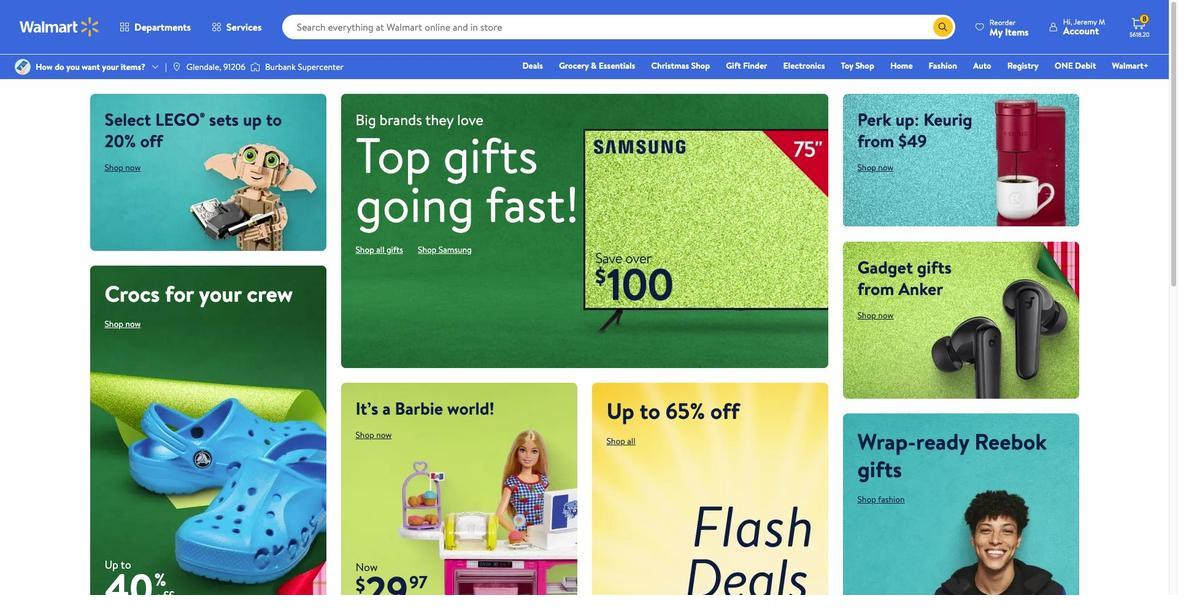 Task type: vqa. For each thing, say whether or not it's contained in the screenshot.
'Up' for Up to 60% off fashion
no



Task type: locate. For each thing, give the bounding box(es) containing it.
shop samsung
[[418, 244, 472, 256]]

up
[[243, 107, 262, 131]]

shop now down perk
[[858, 161, 894, 174]]

shop now link down perk
[[858, 161, 894, 174]]

up:
[[896, 107, 920, 131]]

shop now link down the 20%
[[105, 161, 141, 174]]

do
[[55, 61, 64, 73]]

shop now link
[[105, 161, 141, 174], [858, 161, 894, 174], [858, 309, 894, 321], [105, 318, 141, 330], [356, 429, 392, 441]]

glendale,
[[187, 61, 221, 73]]

off right 65%
[[711, 396, 740, 426]]

hi, jeremy m account
[[1064, 17, 1106, 37]]

now down "a"
[[376, 429, 392, 441]]

christmas shop link
[[646, 59, 716, 72]]

crocs
[[105, 279, 160, 309]]

1 vertical spatial to
[[640, 396, 661, 426]]

toy
[[841, 60, 854, 72]]

reorder my items
[[990, 17, 1029, 38]]

shop now link down it's
[[356, 429, 392, 441]]

services button
[[201, 12, 272, 42]]

one
[[1055, 60, 1074, 72]]

reorder
[[990, 17, 1016, 27]]

0 horizontal spatial your
[[102, 61, 119, 73]]

it's a barbie world!
[[356, 396, 495, 420]]

shop now
[[105, 161, 141, 174], [858, 161, 894, 174], [858, 309, 894, 321], [105, 318, 141, 330], [356, 429, 392, 441]]

0 vertical spatial all
[[376, 244, 385, 256]]

grocery & essentials link
[[554, 59, 641, 72]]

shop now for it's a barbie world!
[[356, 429, 392, 441]]

search icon image
[[939, 22, 948, 32]]

up to 65% off
[[607, 396, 740, 426]]

now dollar 29.97 null group
[[341, 560, 428, 596]]

to left 65%
[[640, 396, 661, 426]]

all
[[376, 244, 385, 256], [628, 435, 636, 447]]

1 horizontal spatial your
[[199, 279, 242, 309]]

for
[[165, 279, 194, 309]]

all down up to 65% off
[[628, 435, 636, 447]]

off right the 20%
[[140, 129, 163, 153]]

perk up: keurig from $49
[[858, 107, 973, 153]]

now down the 20%
[[125, 161, 141, 174]]

2 vertical spatial to
[[121, 558, 131, 573]]

select lego® sets up to 20% off
[[105, 107, 282, 153]]

Walmart Site-Wide search field
[[282, 15, 956, 39]]

barbie
[[395, 396, 443, 420]]

up for up to
[[105, 558, 118, 573]]

0 horizontal spatial up
[[105, 558, 118, 573]]

1 horizontal spatial all
[[628, 435, 636, 447]]

now for it's a barbie world!
[[376, 429, 392, 441]]

2 horizontal spatial to
[[640, 396, 661, 426]]

your right for
[[199, 279, 242, 309]]

1 horizontal spatial  image
[[172, 62, 182, 72]]

gifts
[[443, 121, 538, 189], [387, 244, 403, 256], [918, 255, 952, 279], [858, 454, 903, 485]]

jeremy
[[1074, 17, 1098, 27]]

from
[[858, 129, 895, 153], [858, 277, 895, 301]]

now down gadget gifts from anker
[[879, 309, 894, 321]]

now down the 'crocs' at the left of the page
[[125, 318, 141, 330]]

2 from from the top
[[858, 277, 895, 301]]

to inside group
[[121, 558, 131, 573]]

 image left how
[[15, 59, 31, 75]]

shop all
[[607, 435, 636, 447]]

&
[[591, 60, 597, 72]]

to right up
[[266, 107, 282, 131]]

world!
[[447, 396, 495, 420]]

to left the %
[[121, 558, 131, 573]]

0 vertical spatial off
[[140, 129, 163, 153]]

anker
[[899, 277, 944, 301]]

shop now link down the 'crocs' at the left of the page
[[105, 318, 141, 330]]

shop now down it's
[[356, 429, 392, 441]]

shop fashion
[[858, 493, 905, 506]]

essentials
[[599, 60, 636, 72]]

off inside select lego® sets up to 20% off
[[140, 129, 163, 153]]

auto link
[[968, 59, 997, 72]]

shop now down the 'crocs' at the left of the page
[[105, 318, 141, 330]]

your right want
[[102, 61, 119, 73]]

shop now link for it's a barbie world!
[[356, 429, 392, 441]]

shop now link for select lego® sets up to 20% off
[[105, 161, 141, 174]]

services
[[227, 20, 262, 34]]

0 vertical spatial up
[[607, 396, 635, 426]]

wrap-
[[858, 426, 917, 457]]

now
[[125, 161, 141, 174], [879, 161, 894, 174], [879, 309, 894, 321], [125, 318, 141, 330], [376, 429, 392, 441]]

1 horizontal spatial up
[[607, 396, 635, 426]]

0 horizontal spatial to
[[121, 558, 131, 573]]

select
[[105, 107, 151, 131]]

 image
[[15, 59, 31, 75], [172, 62, 182, 72]]

up inside group
[[105, 558, 118, 573]]

up up shop all
[[607, 396, 635, 426]]

to for up to
[[121, 558, 131, 573]]

shop now for crocs for your crew
[[105, 318, 141, 330]]

from left anker on the right
[[858, 277, 895, 301]]

top gifts going fast! shop all gifts
[[356, 121, 580, 256]]

glendale, 91206
[[187, 61, 246, 73]]

0 vertical spatial to
[[266, 107, 282, 131]]

from left $49
[[858, 129, 895, 153]]

 image
[[251, 61, 260, 73]]

finder
[[743, 60, 768, 72]]

65%
[[666, 396, 706, 426]]

up left the %
[[105, 558, 118, 573]]

burbank
[[265, 61, 296, 73]]

shop now down the 20%
[[105, 161, 141, 174]]

to inside select lego® sets up to 20% off
[[266, 107, 282, 131]]

toy shop link
[[836, 59, 880, 72]]

1 vertical spatial from
[[858, 277, 895, 301]]

now for crocs for your crew
[[125, 318, 141, 330]]

all down going
[[376, 244, 385, 256]]

0 horizontal spatial all
[[376, 244, 385, 256]]

shop
[[692, 60, 710, 72], [856, 60, 875, 72], [105, 161, 123, 174], [858, 161, 877, 174], [356, 244, 374, 256], [418, 244, 437, 256], [858, 309, 877, 321], [105, 318, 123, 330], [356, 429, 374, 441], [607, 435, 626, 447], [858, 493, 877, 506]]

all inside top gifts going fast! shop all gifts
[[376, 244, 385, 256]]

1 vertical spatial up
[[105, 558, 118, 573]]

deals
[[523, 60, 543, 72]]

electronics
[[784, 60, 825, 72]]

91206
[[223, 61, 246, 73]]

fashion
[[929, 60, 958, 72]]

1 from from the top
[[858, 129, 895, 153]]

m
[[1099, 17, 1106, 27]]

home
[[891, 60, 913, 72]]

|
[[165, 61, 167, 73]]

items?
[[121, 61, 146, 73]]

0 horizontal spatial off
[[140, 129, 163, 153]]

up for up to 65% off
[[607, 396, 635, 426]]

 image right |
[[172, 62, 182, 72]]

how
[[36, 61, 53, 73]]

1 horizontal spatial off
[[711, 396, 740, 426]]

to
[[266, 107, 282, 131], [640, 396, 661, 426], [121, 558, 131, 573]]

shop now down gadget gifts from anker
[[858, 309, 894, 321]]

deals link
[[517, 59, 549, 72]]

 image for how do you want your items?
[[15, 59, 31, 75]]

1 vertical spatial off
[[711, 396, 740, 426]]

now for gadget gifts from anker
[[879, 309, 894, 321]]

shop now link down gadget gifts from anker
[[858, 309, 894, 321]]

1 horizontal spatial to
[[266, 107, 282, 131]]

0 horizontal spatial  image
[[15, 59, 31, 75]]

your
[[102, 61, 119, 73], [199, 279, 242, 309]]

1 vertical spatial your
[[199, 279, 242, 309]]

20%
[[105, 129, 136, 153]]

now down perk up: keurig from $49
[[879, 161, 894, 174]]

0 vertical spatial from
[[858, 129, 895, 153]]

registry
[[1008, 60, 1039, 72]]



Task type: describe. For each thing, give the bounding box(es) containing it.
supercenter
[[298, 61, 344, 73]]

it's
[[356, 396, 379, 420]]

walmart+ link
[[1107, 59, 1155, 72]]

97
[[409, 571, 428, 595]]

gadget
[[858, 255, 913, 279]]

shop now for gadget gifts from anker
[[858, 309, 894, 321]]

christmas shop
[[652, 60, 710, 72]]

shop inside top gifts going fast! shop all gifts
[[356, 244, 374, 256]]

keurig
[[924, 107, 973, 131]]

walmart image
[[20, 17, 99, 37]]

departments button
[[109, 12, 201, 42]]

now
[[356, 560, 378, 576]]

shop all gifts link
[[356, 244, 403, 256]]

grocery & essentials
[[559, 60, 636, 72]]

Search search field
[[282, 15, 956, 39]]

one debit link
[[1050, 59, 1102, 72]]

fast!
[[486, 170, 580, 238]]

$49
[[899, 129, 927, 153]]

8
[[1143, 14, 1147, 24]]

home link
[[885, 59, 919, 72]]

crocs for your crew
[[105, 279, 293, 309]]

up to
[[105, 558, 131, 573]]

now for perk up: keurig from $49
[[879, 161, 894, 174]]

gifts inside wrap-ready reebok gifts
[[858, 454, 903, 485]]

sets
[[209, 107, 239, 131]]

fashion link
[[924, 59, 963, 72]]

fashion
[[879, 493, 905, 506]]

reebok
[[975, 426, 1047, 457]]

shop now for select lego® sets up to 20% off
[[105, 161, 141, 174]]

debit
[[1076, 60, 1097, 72]]

electronics link
[[778, 59, 831, 72]]

ready
[[917, 426, 970, 457]]

samsung
[[439, 244, 472, 256]]

lego®
[[155, 107, 205, 131]]

one debit
[[1055, 60, 1097, 72]]

shop now for perk up: keurig from $49
[[858, 161, 894, 174]]

you
[[66, 61, 80, 73]]

 image for glendale, 91206
[[172, 62, 182, 72]]

1 vertical spatial all
[[628, 435, 636, 447]]

shop now link for crocs for your crew
[[105, 318, 141, 330]]

shop now link for perk up: keurig from $49
[[858, 161, 894, 174]]

going
[[356, 170, 475, 238]]

burbank supercenter
[[265, 61, 344, 73]]

%
[[154, 568, 166, 592]]

$618.20
[[1130, 30, 1150, 39]]

gift finder link
[[721, 59, 773, 72]]

0 vertical spatial your
[[102, 61, 119, 73]]

top
[[356, 121, 432, 189]]

my
[[990, 25, 1003, 38]]

registry link
[[1002, 59, 1045, 72]]

want
[[82, 61, 100, 73]]

walmart+
[[1113, 60, 1149, 72]]

to for up to 65% off
[[640, 396, 661, 426]]

toy shop
[[841, 60, 875, 72]]

crew
[[247, 279, 293, 309]]

departments
[[134, 20, 191, 34]]

gadget gifts from anker
[[858, 255, 952, 301]]

grocery
[[559, 60, 589, 72]]

shop samsung link
[[418, 244, 472, 256]]

gift
[[726, 60, 741, 72]]

shop fashion link
[[858, 493, 905, 506]]

perk
[[858, 107, 892, 131]]

how do you want your items?
[[36, 61, 146, 73]]

gifts inside gadget gifts from anker
[[918, 255, 952, 279]]

items
[[1006, 25, 1029, 38]]

from inside gadget gifts from anker
[[858, 277, 895, 301]]

from inside perk up: keurig from $49
[[858, 129, 895, 153]]

wrap-ready reebok gifts
[[858, 426, 1047, 485]]

shop now link for gadget gifts from anker
[[858, 309, 894, 321]]

account
[[1064, 24, 1100, 37]]

shop all link
[[607, 435, 636, 447]]

up to 40 percent off group
[[90, 558, 174, 596]]

8 $618.20
[[1130, 14, 1150, 39]]

gift finder
[[726, 60, 768, 72]]

hi,
[[1064, 17, 1073, 27]]

auto
[[974, 60, 992, 72]]

now for select lego® sets up to 20% off
[[125, 161, 141, 174]]

a
[[383, 396, 391, 420]]

christmas
[[652, 60, 689, 72]]



